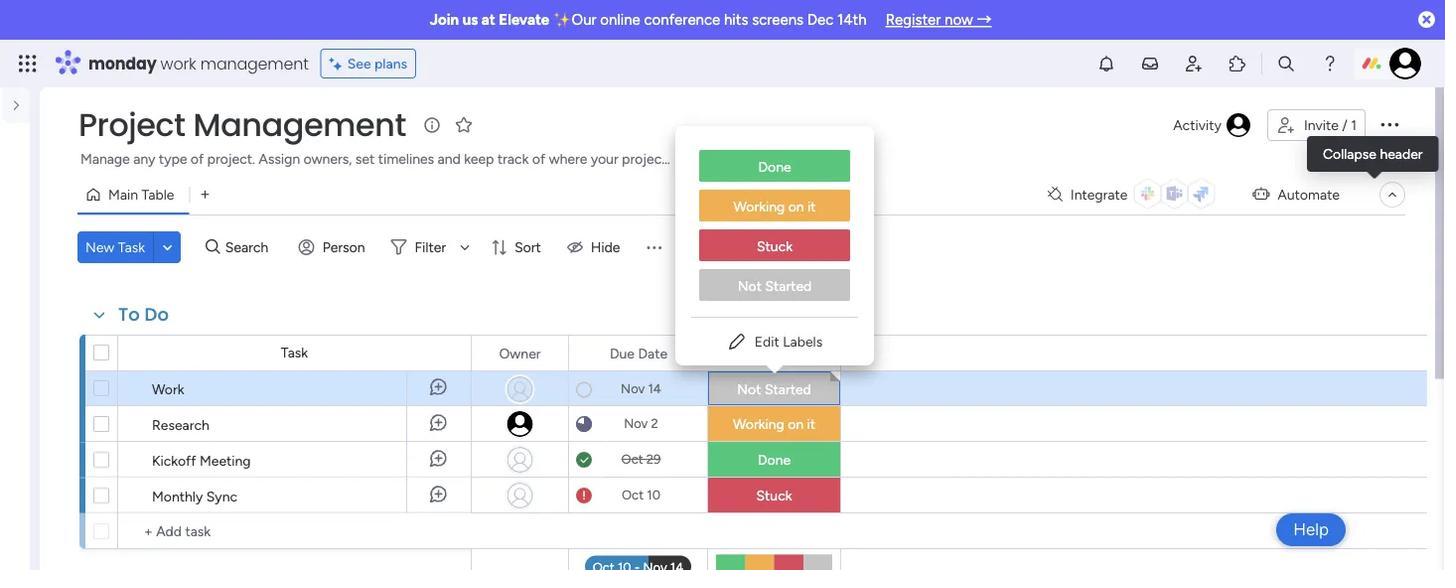 Task type: describe. For each thing, give the bounding box(es) containing it.
menu image
[[644, 237, 664, 257]]

and
[[438, 151, 461, 167]]

monday
[[88, 52, 157, 75]]

new task
[[85, 239, 145, 256]]

conference
[[644, 11, 721, 29]]

owner
[[499, 345, 541, 362]]

manage any type of project. assign owners, set timelines and keep track of where your project stands.
[[80, 151, 715, 167]]

help
[[1294, 520, 1329, 540]]

stands.
[[671, 151, 715, 167]]

filter
[[415, 239, 446, 256]]

now
[[945, 11, 973, 29]]

1 vertical spatial working on it
[[733, 416, 816, 433]]

manage
[[80, 151, 130, 167]]

automate
[[1278, 186, 1340, 203]]

14
[[648, 381, 662, 397]]

to do
[[118, 302, 169, 327]]

not inside option
[[738, 278, 762, 295]]

see more
[[683, 150, 742, 166]]

where
[[549, 151, 588, 167]]

kickoff meeting
[[152, 452, 251, 469]]

help button
[[1277, 514, 1346, 547]]

your
[[591, 151, 619, 167]]

10
[[647, 487, 661, 503]]

person button
[[291, 232, 377, 263]]

14th
[[838, 11, 867, 29]]

see more link
[[681, 148, 744, 168]]

my work image
[[18, 141, 36, 158]]

new task button
[[78, 232, 153, 263]]

labels
[[783, 333, 823, 350]]

column information image
[[814, 345, 830, 361]]

research
[[152, 416, 209, 433]]

Owner field
[[494, 342, 546, 364]]

search everything image
[[1277, 54, 1297, 74]]

arrow down image
[[453, 235, 477, 259]]

assign
[[259, 151, 300, 167]]

0 horizontal spatial list box
[[0, 274, 40, 570]]

nov 14
[[621, 381, 662, 397]]

workspaces selection and actions image
[[19, 197, 39, 217]]

integrate
[[1071, 186, 1128, 203]]

collapse board header image
[[1385, 187, 1401, 203]]

Search field
[[220, 234, 280, 261]]

bob builder image
[[1390, 48, 1422, 79]]

angle down image
[[163, 240, 172, 255]]

monthly
[[152, 488, 203, 505]]

sort
[[515, 239, 541, 256]]

working on it inside option
[[734, 198, 816, 215]]

register
[[886, 11, 941, 29]]

person
[[323, 239, 365, 256]]

1 vertical spatial started
[[765, 381, 812, 398]]

main table
[[108, 186, 174, 203]]

help image
[[1321, 54, 1340, 74]]

at
[[482, 11, 496, 29]]

nov 2
[[624, 416, 659, 432]]

header
[[1381, 146, 1423, 162]]

Status field
[[749, 342, 800, 364]]

work
[[161, 52, 196, 75]]

more
[[710, 150, 742, 166]]

see for see more
[[683, 150, 706, 166]]

2 on from the top
[[788, 416, 804, 433]]

invite / 1 button
[[1268, 109, 1366, 141]]

do
[[145, 302, 169, 327]]

list box containing done
[[676, 134, 874, 317]]

add view image
[[201, 188, 209, 202]]

done option
[[700, 150, 851, 182]]

oct 10
[[622, 487, 661, 503]]

us
[[463, 11, 478, 29]]

monday work management
[[88, 52, 309, 75]]

owners,
[[304, 151, 352, 167]]

set
[[356, 151, 375, 167]]

dec
[[808, 11, 834, 29]]

1 vertical spatial it
[[807, 416, 816, 433]]

sync
[[206, 488, 238, 505]]

/
[[1343, 117, 1348, 134]]

1 horizontal spatial task
[[281, 344, 308, 361]]

oct for oct 10
[[622, 487, 644, 503]]

stuck inside option
[[757, 238, 793, 255]]

join us at elevate ✨ our online conference hits screens dec 14th
[[430, 11, 867, 29]]

see plans
[[347, 55, 408, 72]]

1 vertical spatial done
[[758, 452, 791, 469]]

elevate
[[499, 11, 550, 29]]

edit labels
[[755, 333, 823, 350]]

2 of from the left
[[532, 151, 546, 167]]

on inside option
[[789, 198, 804, 215]]

activity
[[1174, 117, 1222, 134]]

monthly sync
[[152, 488, 238, 505]]

register now → link
[[886, 11, 992, 29]]

any
[[133, 151, 155, 167]]

dapulse integrations image
[[1048, 187, 1063, 202]]

edit labels button
[[692, 326, 859, 358]]

notifications image
[[1097, 54, 1117, 74]]

nov for nov 14
[[621, 381, 645, 397]]

v2 search image
[[206, 236, 220, 259]]

workspace options image
[[20, 197, 40, 217]]



Task type: locate. For each thing, give the bounding box(es) containing it.
collapse
[[1324, 146, 1377, 162]]

working
[[734, 198, 785, 215], [733, 416, 785, 433]]

date
[[638, 345, 668, 362]]

not started down status
[[738, 381, 812, 398]]

1 vertical spatial see
[[683, 150, 706, 166]]

0 vertical spatial done
[[759, 158, 792, 175]]

done
[[759, 158, 792, 175], [758, 452, 791, 469]]

project
[[78, 103, 185, 147]]

not down stuck option
[[738, 278, 762, 295]]

collapse header
[[1324, 146, 1423, 162]]

2 not from the top
[[738, 381, 762, 398]]

0 vertical spatial not
[[738, 278, 762, 295]]

see inside button
[[347, 55, 371, 72]]

2
[[651, 416, 659, 432]]

0 vertical spatial on
[[789, 198, 804, 215]]

working on it option
[[700, 190, 851, 222]]

working up stuck option
[[734, 198, 785, 215]]

apps image
[[1228, 54, 1248, 74]]

it inside working on it option
[[808, 198, 816, 215]]

1 vertical spatial working
[[733, 416, 785, 433]]

Project Management field
[[74, 103, 411, 147]]

on down status
[[788, 416, 804, 433]]

screens
[[752, 11, 804, 29]]

not started down stuck option
[[738, 278, 812, 295]]

meeting
[[200, 452, 251, 469]]

1 not from the top
[[738, 278, 762, 295]]

not started option
[[700, 269, 851, 301]]

autopilot image
[[1253, 181, 1270, 206]]

of right type
[[191, 151, 204, 167]]

1 not started from the top
[[738, 278, 812, 295]]

timelines
[[378, 151, 434, 167]]

0 vertical spatial not started
[[738, 278, 812, 295]]

1 stuck from the top
[[757, 238, 793, 255]]

keep
[[464, 151, 494, 167]]

home image
[[18, 105, 38, 125]]

options image
[[846, 339, 883, 369]]

to
[[118, 302, 140, 327]]

edit
[[755, 333, 780, 350]]

due date
[[610, 345, 668, 362]]

not
[[738, 278, 762, 295], [738, 381, 762, 398]]

1 vertical spatial oct
[[622, 487, 644, 503]]

it
[[808, 198, 816, 215], [807, 416, 816, 433]]

invite
[[1305, 117, 1339, 134]]

see plans button
[[321, 49, 416, 78]]

list box
[[676, 134, 874, 317], [0, 274, 40, 570]]

inbox image
[[1141, 54, 1161, 74]]

2 not started from the top
[[738, 381, 812, 398]]

project
[[622, 151, 667, 167]]

invite / 1
[[1305, 117, 1357, 134]]

on up stuck option
[[789, 198, 804, 215]]

1 vertical spatial stuck
[[757, 487, 792, 504]]

working down status field
[[733, 416, 785, 433]]

due
[[610, 345, 635, 362]]

work
[[152, 381, 184, 397]]

1 horizontal spatial see
[[683, 150, 706, 166]]

see left plans
[[347, 55, 371, 72]]

not down status field
[[738, 381, 762, 398]]

started down status field
[[765, 381, 812, 398]]

nov left the 14
[[621, 381, 645, 397]]

our
[[572, 11, 597, 29]]

1 vertical spatial not
[[738, 381, 762, 398]]

add to favorites image
[[454, 115, 474, 135]]

invite members image
[[1184, 54, 1204, 74]]

1 vertical spatial not started
[[738, 381, 812, 398]]

track
[[498, 151, 529, 167]]

of
[[191, 151, 204, 167], [532, 151, 546, 167]]

0 vertical spatial stuck
[[757, 238, 793, 255]]

oct for oct 29
[[622, 452, 643, 468]]

table
[[142, 186, 174, 203]]

task inside button
[[118, 239, 145, 256]]

see for see plans
[[347, 55, 371, 72]]

0 vertical spatial task
[[118, 239, 145, 256]]

register now →
[[886, 11, 992, 29]]

project management
[[78, 103, 406, 147]]

it down column information icon
[[807, 416, 816, 433]]

started inside not started option
[[766, 278, 812, 295]]

of right track
[[532, 151, 546, 167]]

stuck option
[[700, 230, 851, 261]]

select product image
[[18, 54, 38, 74]]

1 of from the left
[[191, 151, 204, 167]]

online
[[601, 11, 641, 29]]

0 vertical spatial working
[[734, 198, 785, 215]]

working on it
[[734, 198, 816, 215], [733, 416, 816, 433]]

0 horizontal spatial of
[[191, 151, 204, 167]]

filter button
[[383, 232, 477, 263]]

v2 overdue deadline image
[[576, 486, 592, 505]]

hide
[[591, 239, 620, 256]]

plans
[[375, 55, 408, 72]]

working on it down status field
[[733, 416, 816, 433]]

working inside option
[[734, 198, 785, 215]]

1 horizontal spatial list box
[[676, 134, 874, 317]]

join
[[430, 11, 459, 29]]

+ Add task text field
[[128, 520, 462, 544]]

1 vertical spatial task
[[281, 344, 308, 361]]

sort button
[[483, 232, 553, 263]]

v2 done deadline image
[[576, 451, 592, 469]]

0 vertical spatial see
[[347, 55, 371, 72]]

1 horizontal spatial of
[[532, 151, 546, 167]]

started
[[766, 278, 812, 295], [765, 381, 812, 398]]

not started
[[738, 278, 812, 295], [738, 381, 812, 398]]

see left the more
[[683, 150, 706, 166]]

1 vertical spatial on
[[788, 416, 804, 433]]

kickoff
[[152, 452, 196, 469]]

done inside option
[[759, 158, 792, 175]]

→
[[977, 11, 992, 29]]

0 horizontal spatial see
[[347, 55, 371, 72]]

working on it up stuck option
[[734, 198, 816, 215]]

options image
[[1378, 112, 1402, 136]]

To Do field
[[113, 302, 174, 328]]

hide button
[[559, 232, 632, 263]]

started down stuck option
[[766, 278, 812, 295]]

oct left 29
[[622, 452, 643, 468]]

0 vertical spatial started
[[766, 278, 812, 295]]

0 vertical spatial it
[[808, 198, 816, 215]]

not started inside option
[[738, 278, 812, 295]]

it up stuck option
[[808, 198, 816, 215]]

management
[[193, 103, 406, 147]]

show board description image
[[420, 115, 444, 135]]

1
[[1352, 117, 1357, 134]]

option
[[0, 277, 30, 281]]

type
[[159, 151, 187, 167]]

oct
[[622, 452, 643, 468], [622, 487, 644, 503]]

new
[[85, 239, 115, 256]]

nov for nov 2
[[624, 416, 648, 432]]

management
[[200, 52, 309, 75]]

main table button
[[78, 179, 189, 211]]

1 vertical spatial nov
[[624, 416, 648, 432]]

oct 29
[[622, 452, 661, 468]]

0 vertical spatial working on it
[[734, 198, 816, 215]]

on
[[789, 198, 804, 215], [788, 416, 804, 433]]

main
[[108, 186, 138, 203]]

0 vertical spatial oct
[[622, 452, 643, 468]]

0 horizontal spatial task
[[118, 239, 145, 256]]

status
[[754, 345, 795, 362]]

1 on from the top
[[789, 198, 804, 215]]

0 vertical spatial nov
[[621, 381, 645, 397]]

oct left 10
[[622, 487, 644, 503]]

Due Date field
[[605, 342, 673, 364]]

2 stuck from the top
[[757, 487, 792, 504]]

task
[[118, 239, 145, 256], [281, 344, 308, 361]]

✨
[[553, 11, 568, 29]]

project.
[[207, 151, 255, 167]]

activity button
[[1166, 109, 1260, 141]]

nov left 2
[[624, 416, 648, 432]]



Task type: vqa. For each thing, say whether or not it's contained in the screenshot.
Task to the right
yes



